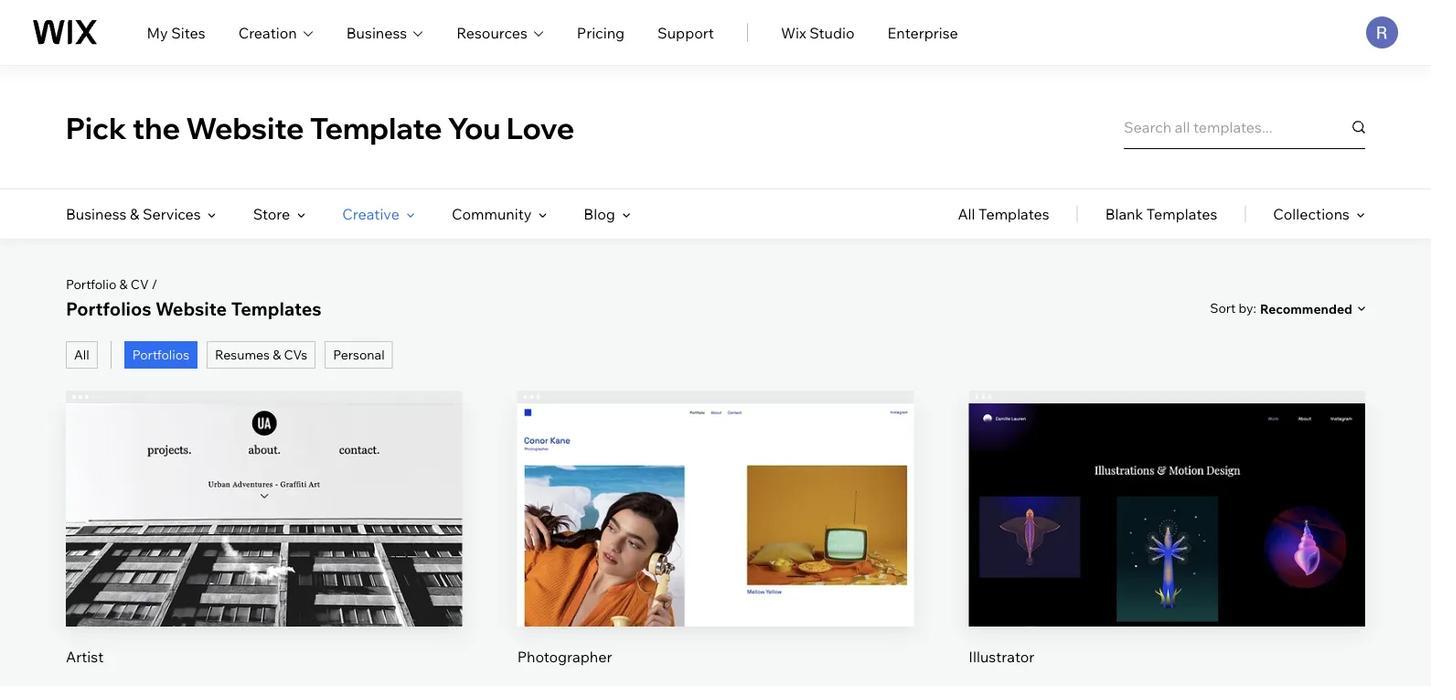 Task type: vqa. For each thing, say whether or not it's contained in the screenshot.
Create Your Website link
no



Task type: describe. For each thing, give the bounding box(es) containing it.
view button for illustrator
[[1124, 528, 1211, 572]]

pricing
[[577, 23, 625, 42]]

portfolios website templates - artist image
[[66, 403, 463, 627]]

edit button for artist
[[221, 466, 308, 510]]

store
[[253, 205, 290, 223]]

my
[[147, 23, 168, 42]]

portfolio & cv /
[[66, 276, 158, 292]]

templates for all templates
[[979, 205, 1050, 223]]

personal link
[[325, 341, 393, 369]]

you
[[448, 109, 501, 146]]

illustrator group
[[969, 391, 1366, 667]]

template
[[310, 109, 442, 146]]

& for cvs
[[273, 347, 281, 363]]

portfolio
[[66, 276, 117, 292]]

Search search field
[[1124, 105, 1366, 149]]

portfolio & cv link
[[66, 276, 149, 292]]

all templates
[[958, 205, 1050, 223]]

edit for artist
[[250, 478, 278, 497]]

info button
[[536, 591, 556, 608]]

artist
[[66, 648, 104, 666]]

creation
[[238, 23, 297, 42]]

edit button for illustrator
[[1124, 466, 1211, 510]]

blank
[[1106, 205, 1144, 223]]

resources button
[[457, 21, 544, 43]]

profile image image
[[1367, 16, 1399, 48]]

resumes
[[215, 347, 270, 363]]

sites
[[171, 23, 205, 42]]

all for all templates
[[958, 205, 976, 223]]

sort
[[1210, 300, 1236, 316]]

business button
[[347, 21, 424, 43]]

illustrator
[[969, 648, 1035, 666]]

wix
[[781, 23, 807, 42]]

creation button
[[238, 21, 314, 43]]

all for all
[[74, 347, 89, 363]]

creative
[[342, 205, 400, 223]]

studio
[[810, 23, 855, 42]]

view button for artist
[[221, 528, 308, 572]]

edit for illustrator
[[1154, 478, 1181, 497]]

all link
[[66, 341, 98, 369]]

personal
[[333, 347, 385, 363]]

portfolios for portfolios
[[132, 347, 189, 363]]

0 vertical spatial website
[[186, 109, 304, 146]]

0 horizontal spatial templates
[[231, 297, 322, 320]]

resumes & cvs
[[215, 347, 308, 363]]

photographer
[[517, 648, 612, 666]]

support
[[658, 23, 714, 42]]



Task type: locate. For each thing, give the bounding box(es) containing it.
business
[[347, 23, 407, 42], [66, 205, 127, 223]]

edit button inside illustrator group
[[1124, 466, 1211, 510]]

portfolios for portfolios website templates
[[66, 297, 151, 320]]

2 horizontal spatial &
[[273, 347, 281, 363]]

1 view from the left
[[247, 541, 281, 559]]

view for artist
[[247, 541, 281, 559]]

&
[[130, 205, 139, 223], [119, 276, 128, 292], [273, 347, 281, 363]]

1 horizontal spatial templates
[[979, 205, 1050, 223]]

1 view button from the left
[[221, 528, 308, 572]]

1 horizontal spatial edit
[[1154, 478, 1181, 497]]

portfolios website templates - photographer image
[[517, 403, 914, 627]]

1 horizontal spatial edit button
[[1124, 466, 1211, 510]]

edit button
[[221, 466, 308, 510], [1124, 466, 1211, 510]]

1 vertical spatial business
[[66, 205, 127, 223]]

services
[[143, 205, 201, 223]]

view inside "artist" group
[[247, 541, 281, 559]]

1 edit from the left
[[250, 478, 278, 497]]

0 horizontal spatial business
[[66, 205, 127, 223]]

business for business
[[347, 23, 407, 42]]

edit inside illustrator group
[[1154, 478, 1181, 497]]

blank templates
[[1106, 205, 1218, 223]]

& for cv
[[119, 276, 128, 292]]

1 horizontal spatial view button
[[1124, 528, 1211, 572]]

1 vertical spatial all
[[74, 347, 89, 363]]

wix studio
[[781, 23, 855, 42]]

blank templates link
[[1106, 189, 1218, 239]]

pick
[[66, 109, 127, 146]]

1 horizontal spatial view
[[1151, 541, 1184, 559]]

& left cv
[[119, 276, 128, 292]]

edit inside "artist" group
[[250, 478, 278, 497]]

artist group
[[66, 391, 463, 667]]

enterprise link
[[888, 21, 959, 43]]

0 vertical spatial business
[[347, 23, 407, 42]]

0 vertical spatial &
[[130, 205, 139, 223]]

templates for blank templates
[[1147, 205, 1218, 223]]

collections
[[1274, 205, 1350, 223]]

& left cvs
[[273, 347, 281, 363]]

business & services
[[66, 205, 201, 223]]

portfolios down portfolio & cv link
[[66, 297, 151, 320]]

2 edit from the left
[[1154, 478, 1181, 497]]

wix studio link
[[781, 21, 855, 43]]

/
[[152, 276, 158, 292]]

view button inside "artist" group
[[221, 528, 308, 572]]

by:
[[1239, 300, 1257, 316]]

website right the
[[186, 109, 304, 146]]

enterprise
[[888, 23, 959, 42]]

business inside categories by subject element
[[66, 205, 127, 223]]

2 vertical spatial &
[[273, 347, 281, 363]]

2 view from the left
[[1151, 541, 1184, 559]]

generic categories element
[[958, 189, 1366, 239]]

0 horizontal spatial edit
[[250, 478, 278, 497]]

& inside categories by subject element
[[130, 205, 139, 223]]

cvs
[[284, 347, 308, 363]]

all inside "link"
[[958, 205, 976, 223]]

1 horizontal spatial &
[[130, 205, 139, 223]]

& for services
[[130, 205, 139, 223]]

portfolios link
[[124, 341, 198, 369]]

& left services
[[130, 205, 139, 223]]

edit button inside "artist" group
[[221, 466, 308, 510]]

0 horizontal spatial edit button
[[221, 466, 308, 510]]

pricing link
[[577, 21, 625, 43]]

0 horizontal spatial &
[[119, 276, 128, 292]]

support link
[[658, 21, 714, 43]]

website
[[186, 109, 304, 146], [156, 297, 227, 320]]

resumes & cvs link
[[207, 341, 316, 369]]

2 horizontal spatial templates
[[1147, 205, 1218, 223]]

website down /
[[156, 297, 227, 320]]

portfolios down the portfolios website templates at the left top of page
[[132, 347, 189, 363]]

& inside resumes & cvs link
[[273, 347, 281, 363]]

resources
[[457, 23, 528, 42]]

templates inside all templates "link"
[[979, 205, 1050, 223]]

portfolios website templates
[[66, 297, 322, 320]]

view inside illustrator group
[[1151, 541, 1184, 559]]

edit
[[250, 478, 278, 497], [1154, 478, 1181, 497]]

info
[[536, 593, 556, 606]]

portfolios
[[66, 297, 151, 320], [132, 347, 189, 363]]

1 horizontal spatial business
[[347, 23, 407, 42]]

1 vertical spatial &
[[119, 276, 128, 292]]

sort by:
[[1210, 300, 1257, 316]]

0 vertical spatial all
[[958, 205, 976, 223]]

2 edit button from the left
[[1124, 466, 1211, 510]]

view button
[[221, 528, 308, 572], [1124, 528, 1211, 572]]

1 horizontal spatial all
[[958, 205, 976, 223]]

the
[[132, 109, 180, 146]]

1 vertical spatial website
[[156, 297, 227, 320]]

1 edit button from the left
[[221, 466, 308, 510]]

categories by subject element
[[66, 189, 631, 239]]

view button inside illustrator group
[[1124, 528, 1211, 572]]

templates
[[979, 205, 1050, 223], [1147, 205, 1218, 223], [231, 297, 322, 320]]

business inside the business popup button
[[347, 23, 407, 42]]

1 vertical spatial portfolios
[[132, 347, 189, 363]]

recommended
[[1261, 300, 1353, 316]]

my sites
[[147, 23, 205, 42]]

portfolios website templates - illustrator image
[[969, 403, 1366, 627]]

pick the website template you love
[[66, 109, 575, 146]]

cv
[[131, 276, 149, 292]]

0 horizontal spatial view button
[[221, 528, 308, 572]]

2 view button from the left
[[1124, 528, 1211, 572]]

my sites link
[[147, 21, 205, 43]]

templates inside blank templates link
[[1147, 205, 1218, 223]]

view for illustrator
[[1151, 541, 1184, 559]]

view
[[247, 541, 281, 559], [1151, 541, 1184, 559]]

community
[[452, 205, 532, 223]]

love
[[507, 109, 575, 146]]

0 horizontal spatial all
[[74, 347, 89, 363]]

all
[[958, 205, 976, 223], [74, 347, 89, 363]]

None search field
[[1124, 105, 1366, 149]]

photographer group
[[517, 391, 914, 667]]

business for business & services
[[66, 205, 127, 223]]

0 vertical spatial portfolios
[[66, 297, 151, 320]]

0 horizontal spatial view
[[247, 541, 281, 559]]

blog
[[584, 205, 616, 223]]

categories. use the left and right arrow keys to navigate the menu element
[[0, 189, 1432, 239]]

all templates link
[[958, 189, 1050, 239]]



